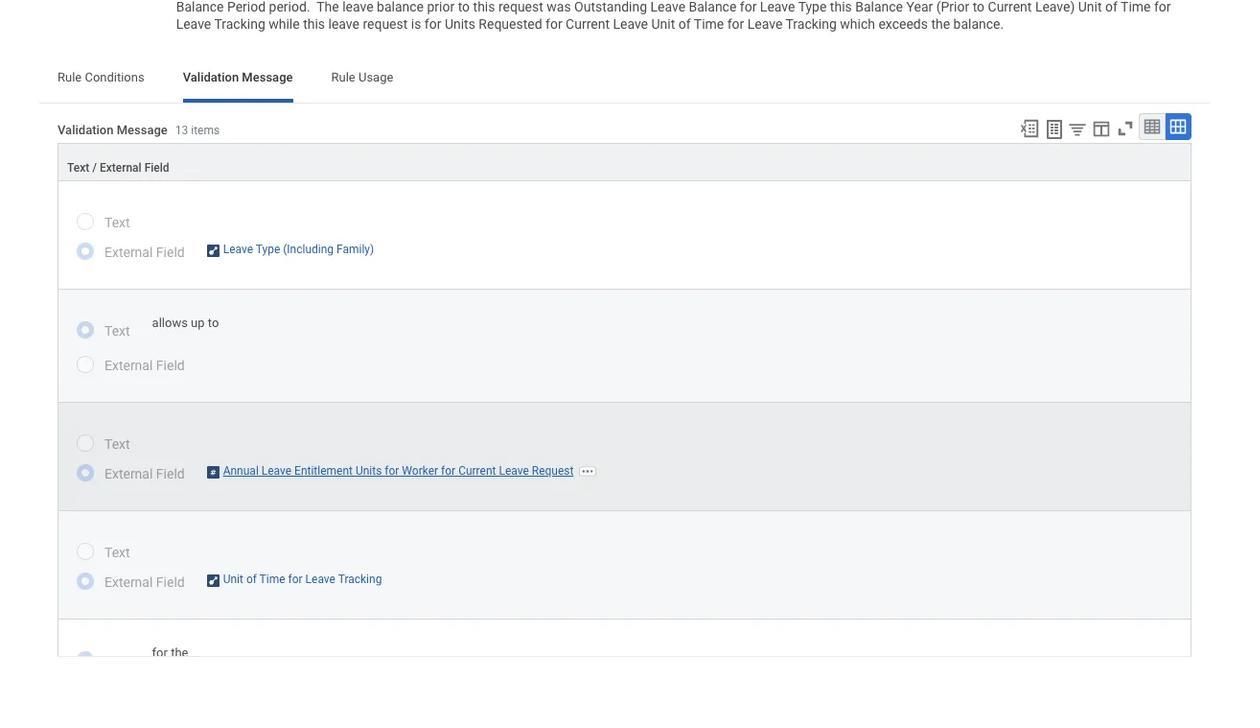 Task type: describe. For each thing, give the bounding box(es) containing it.
external for leave type (including family)
[[105, 245, 153, 260]]

external field for leave type (including family)
[[105, 245, 185, 260]]

items
[[191, 124, 220, 137]]

validation message 13 items
[[58, 123, 220, 137]]

annual leave entitlement units for worker for current leave request
[[223, 464, 574, 478]]

external field image
[[207, 573, 219, 588]]

validation message
[[183, 70, 293, 84]]

worker
[[402, 464, 439, 478]]

external for unit of time for leave tracking
[[105, 575, 153, 590]]

external for annual leave entitlement units for worker for current leave request
[[105, 466, 153, 482]]

message for validation message
[[242, 70, 293, 84]]

family)
[[337, 243, 374, 256]]

for right time at the left bottom of the page
[[288, 573, 303, 586]]

export to excel image
[[1020, 118, 1041, 139]]

table image
[[1143, 117, 1163, 136]]

to
[[208, 316, 219, 330]]

usage
[[359, 70, 394, 84]]

export to worksheets image
[[1044, 118, 1067, 141]]

field inside the text / external field 'popup button'
[[144, 161, 169, 175]]

annual leave entitlement units for worker for current leave request link
[[223, 461, 574, 478]]

leave type (including family) link
[[223, 239, 374, 256]]

field down allows at top
[[156, 358, 185, 373]]

allows
[[152, 316, 188, 330]]

field for annual leave entitlement units for worker for current leave request
[[156, 466, 185, 482]]

request
[[532, 464, 574, 478]]

text / external field button
[[59, 144, 1191, 180]]

text inside the text / external field 'popup button'
[[67, 161, 89, 175]]

expand table image
[[1169, 117, 1189, 136]]

up
[[191, 316, 205, 330]]

external field for annual leave entitlement units for worker for current leave request
[[105, 466, 185, 482]]

unit of time for leave tracking
[[223, 573, 382, 586]]

(including
[[283, 243, 334, 256]]

rule for rule usage
[[331, 70, 356, 84]]

leave right 'annual' at left bottom
[[262, 464, 292, 478]]

select to filter grid data image
[[1068, 119, 1089, 139]]

allows up to
[[152, 316, 219, 330]]

unit of time for leave tracking link
[[223, 569, 382, 586]]

external inside 'popup button'
[[100, 161, 142, 175]]

leave type (including family)
[[223, 243, 374, 256]]

validation for validation message
[[183, 70, 239, 84]]

current
[[459, 464, 496, 478]]

time
[[260, 573, 285, 586]]

leave right the "current"
[[499, 464, 529, 478]]

external field image for annual leave entitlement units for worker for current leave request
[[207, 464, 219, 480]]

type
[[256, 243, 280, 256]]

external field image for leave type (including family)
[[207, 243, 219, 258]]

13
[[175, 124, 188, 137]]



Task type: locate. For each thing, give the bounding box(es) containing it.
message left 13 on the top left
[[117, 123, 168, 137]]

units
[[356, 464, 382, 478]]

field left external field image
[[156, 575, 185, 590]]

field for leave type (including family)
[[156, 245, 185, 260]]

field for unit of time for leave tracking
[[156, 575, 185, 590]]

field left 'annual' at left bottom
[[156, 466, 185, 482]]

0 vertical spatial validation
[[183, 70, 239, 84]]

validation
[[183, 70, 239, 84], [58, 123, 114, 137]]

3 external field from the top
[[105, 466, 185, 482]]

message for validation message 13 items
[[117, 123, 168, 137]]

2 external field image from the top
[[207, 464, 219, 480]]

message left rule usage
[[242, 70, 293, 84]]

/
[[92, 161, 97, 175]]

field down validation message 13 items
[[144, 161, 169, 175]]

rule usage
[[331, 70, 394, 84]]

message
[[242, 70, 293, 84], [117, 123, 168, 137]]

leave
[[223, 243, 253, 256], [262, 464, 292, 478], [499, 464, 529, 478], [306, 573, 336, 586]]

0 vertical spatial message
[[242, 70, 293, 84]]

1 horizontal spatial rule
[[331, 70, 356, 84]]

field up allows at top
[[156, 245, 185, 260]]

text
[[67, 161, 89, 175], [105, 215, 130, 230], [105, 323, 130, 339], [105, 437, 130, 452], [105, 545, 130, 560], [105, 653, 130, 669]]

0 horizontal spatial message
[[117, 123, 168, 137]]

1 external field image from the top
[[207, 243, 219, 258]]

fullscreen image
[[1116, 118, 1137, 139]]

for the ...more
[[152, 646, 236, 660]]

external field image
[[207, 243, 219, 258], [207, 464, 219, 480]]

tracking
[[338, 573, 382, 586]]

validation inside tab list
[[183, 70, 239, 84]]

2 external field from the top
[[105, 358, 185, 373]]

1 horizontal spatial message
[[242, 70, 293, 84]]

text element
[[152, 646, 240, 676]]

unit
[[223, 573, 244, 586]]

external field
[[105, 245, 185, 260], [105, 358, 185, 373], [105, 466, 185, 482], [105, 575, 185, 590]]

text / external field row
[[58, 143, 1192, 181]]

4 external field from the top
[[105, 575, 185, 590]]

2 rule from the left
[[331, 70, 356, 84]]

field
[[144, 161, 169, 175], [156, 245, 185, 260], [156, 358, 185, 373], [156, 466, 185, 482], [156, 575, 185, 590]]

entitlement
[[295, 464, 353, 478]]

leave left type
[[223, 243, 253, 256]]

1 vertical spatial message
[[117, 123, 168, 137]]

for right the units
[[385, 464, 399, 478]]

external field for unit of time for leave tracking
[[105, 575, 185, 590]]

annual
[[223, 464, 259, 478]]

1 external field from the top
[[105, 245, 185, 260]]

toolbar
[[1011, 113, 1192, 143]]

for right worker
[[441, 464, 456, 478]]

leave left tracking
[[306, 573, 336, 586]]

validation for validation message 13 items
[[58, 123, 114, 137]]

external field image left 'annual' at left bottom
[[207, 464, 219, 480]]

rule conditions
[[58, 70, 145, 84]]

0 vertical spatial external field image
[[207, 243, 219, 258]]

conditions
[[85, 70, 145, 84]]

...more
[[197, 646, 236, 660]]

rule
[[58, 70, 82, 84], [331, 70, 356, 84]]

text / external field
[[67, 161, 169, 175]]

1 vertical spatial external field image
[[207, 464, 219, 480]]

1 horizontal spatial validation
[[183, 70, 239, 84]]

0 horizontal spatial rule
[[58, 70, 82, 84]]

validation up items
[[183, 70, 239, 84]]

external
[[100, 161, 142, 175], [105, 245, 153, 260], [105, 358, 153, 373], [105, 466, 153, 482], [105, 575, 153, 590]]

validation up /
[[58, 123, 114, 137]]

1 vertical spatial validation
[[58, 123, 114, 137]]

tab list containing rule conditions
[[38, 57, 1212, 103]]

for inside text element
[[152, 646, 168, 660]]

rule for rule conditions
[[58, 70, 82, 84]]

for left the
[[152, 646, 168, 660]]

rule left "usage"
[[331, 70, 356, 84]]

external field image left type
[[207, 243, 219, 258]]

for
[[385, 464, 399, 478], [441, 464, 456, 478], [288, 573, 303, 586], [152, 646, 168, 660]]

rule left the conditions
[[58, 70, 82, 84]]

tab list
[[38, 57, 1212, 103]]

the
[[171, 646, 188, 660]]

1 rule from the left
[[58, 70, 82, 84]]

0 horizontal spatial validation
[[58, 123, 114, 137]]

of
[[246, 573, 257, 586]]

click to view/edit grid preferences image
[[1092, 118, 1113, 139]]

message inside tab list
[[242, 70, 293, 84]]



Task type: vqa. For each thing, say whether or not it's contained in the screenshot.
'text' inside the Text / External Field popup button
yes



